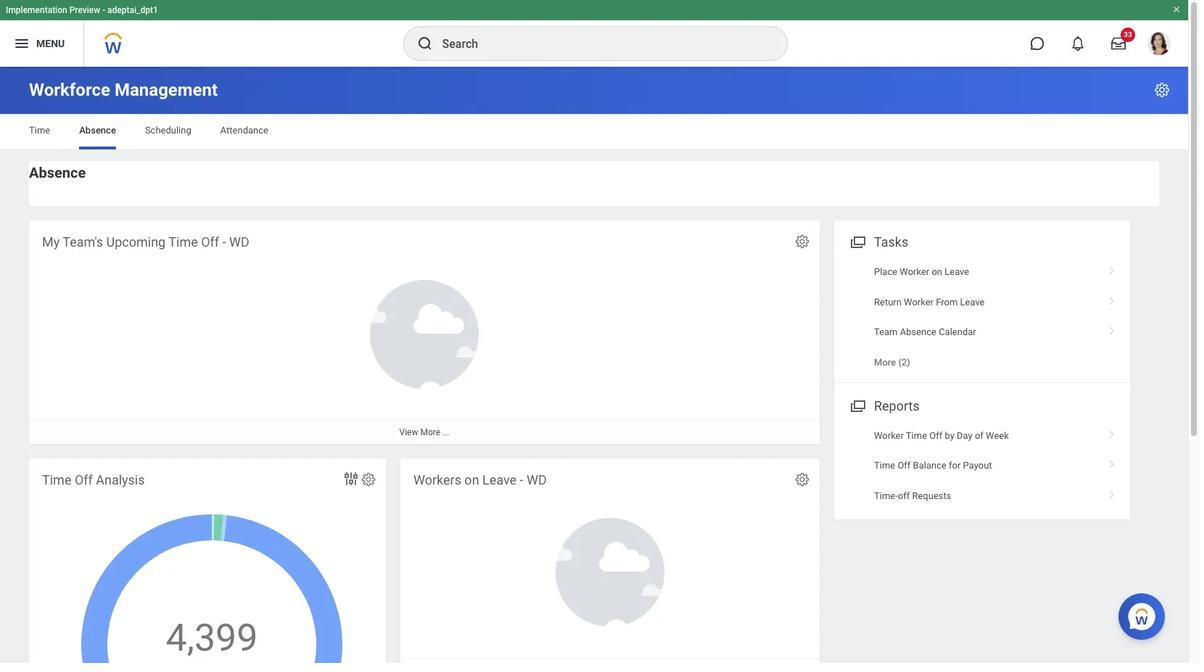 Task type: describe. For each thing, give the bounding box(es) containing it.
chevron right image for time off balance for payout
[[1103, 455, 1122, 470]]

inbox large image
[[1112, 36, 1126, 51]]

day
[[957, 430, 973, 441]]

configure and view chart data image
[[343, 470, 360, 488]]

from
[[936, 296, 958, 307]]

reports
[[875, 398, 920, 413]]

my team's upcoming time off  -  wd
[[42, 234, 249, 250]]

view more ...
[[400, 428, 450, 438]]

chevron right image for time-off requests
[[1103, 485, 1122, 500]]

workers
[[414, 472, 462, 488]]

tab list inside 4,399 main content
[[15, 115, 1174, 150]]

worker time off by day of week
[[875, 430, 1009, 441]]

Search Workday  search field
[[442, 28, 757, 60]]

2 vertical spatial worker
[[875, 430, 904, 441]]

place
[[875, 266, 898, 277]]

list for tasks
[[835, 257, 1131, 378]]

absence inside list
[[900, 327, 937, 337]]

return worker from leave link
[[835, 287, 1131, 317]]

configure my team's upcoming time off  -  wd image
[[795, 234, 811, 250]]

menu
[[36, 37, 65, 49]]

4,399
[[166, 616, 258, 661]]

leave for place worker on leave
[[945, 266, 970, 277]]

time off analysis element
[[29, 459, 386, 663]]

preview
[[69, 5, 100, 15]]

of
[[975, 430, 984, 441]]

(2)
[[899, 357, 911, 368]]

view more ... link
[[29, 420, 820, 444]]

by
[[945, 430, 955, 441]]

time for time
[[29, 125, 50, 136]]

team absence calendar link
[[835, 317, 1131, 347]]

worker for place
[[900, 266, 930, 277]]

4,399 main content
[[0, 67, 1189, 663]]

1 vertical spatial on
[[465, 472, 479, 488]]

menu group image for tasks
[[848, 232, 867, 251]]

my team's upcoming time off  -  wd element
[[29, 221, 820, 444]]

chevron right image for team absence calendar
[[1103, 321, 1122, 336]]

balance
[[913, 460, 947, 471]]

for
[[949, 460, 961, 471]]

attendance
[[220, 125, 268, 136]]

implementation preview -   adeptai_dpt1
[[6, 5, 158, 15]]

list for reports
[[835, 421, 1131, 511]]

place worker on leave
[[875, 266, 970, 277]]

- inside the workers on leave - wd element
[[520, 472, 524, 488]]

tasks
[[875, 234, 909, 250]]

view
[[400, 428, 418, 438]]

worker for return
[[904, 296, 934, 307]]

week
[[986, 430, 1009, 441]]

search image
[[416, 35, 434, 52]]

time off balance for payout
[[875, 460, 993, 471]]

1 vertical spatial wd
[[527, 472, 547, 488]]

close environment banner image
[[1173, 5, 1182, 14]]

time-
[[875, 490, 898, 501]]

more (2)
[[875, 357, 911, 368]]

return
[[875, 296, 902, 307]]

chevron right image for worker time off by day of week
[[1103, 425, 1122, 440]]

time for time off analysis
[[42, 472, 71, 488]]

0 horizontal spatial wd
[[229, 234, 249, 250]]

time for time off balance for payout
[[875, 460, 896, 471]]

analysis
[[96, 472, 145, 488]]



Task type: vqa. For each thing, say whether or not it's contained in the screenshot.
View
yes



Task type: locate. For each thing, give the bounding box(es) containing it.
menu group image left tasks
[[848, 232, 867, 251]]

list containing place worker on leave
[[835, 257, 1131, 378]]

requests
[[913, 490, 952, 501]]

chevron right image
[[1103, 261, 1122, 276], [1103, 485, 1122, 500]]

worker left from
[[904, 296, 934, 307]]

...
[[443, 428, 450, 438]]

1 chevron right image from the top
[[1103, 291, 1122, 306]]

0 vertical spatial chevron right image
[[1103, 261, 1122, 276]]

leave right workers
[[483, 472, 517, 488]]

more inside my team's upcoming time off  -  wd element
[[421, 428, 441, 438]]

leave right from
[[961, 296, 985, 307]]

-
[[102, 5, 105, 15], [222, 234, 226, 250], [520, 472, 524, 488]]

chevron right image inside worker time off by day of week link
[[1103, 425, 1122, 440]]

worker time off by day of week link
[[835, 421, 1131, 451]]

2 chevron right image from the top
[[1103, 485, 1122, 500]]

notifications large image
[[1071, 36, 1086, 51]]

absence up the my on the left of page
[[29, 164, 86, 181]]

0 horizontal spatial -
[[102, 5, 105, 15]]

configure workers on leave - wd image
[[795, 472, 811, 488]]

0 vertical spatial leave
[[945, 266, 970, 277]]

- inside menu banner
[[102, 5, 105, 15]]

absence
[[79, 125, 116, 136], [29, 164, 86, 181], [900, 327, 937, 337]]

management
[[115, 80, 218, 100]]

0 vertical spatial list
[[835, 257, 1131, 378]]

0 horizontal spatial on
[[465, 472, 479, 488]]

chevron right image inside team absence calendar link
[[1103, 321, 1122, 336]]

more (2) button
[[875, 356, 911, 369]]

time
[[29, 125, 50, 136], [169, 234, 198, 250], [906, 430, 928, 441], [875, 460, 896, 471], [42, 472, 71, 488]]

4 chevron right image from the top
[[1103, 455, 1122, 470]]

1 vertical spatial -
[[222, 234, 226, 250]]

payout
[[964, 460, 993, 471]]

list containing worker time off by day of week
[[835, 421, 1131, 511]]

2 chevron right image from the top
[[1103, 321, 1122, 336]]

leave for return worker from leave
[[961, 296, 985, 307]]

0 vertical spatial menu group image
[[848, 232, 867, 251]]

tab list
[[15, 115, 1174, 150]]

33
[[1124, 30, 1133, 38]]

time up balance
[[906, 430, 928, 441]]

leave up from
[[945, 266, 970, 277]]

1 horizontal spatial on
[[932, 266, 943, 277]]

wd
[[229, 234, 249, 250], [527, 472, 547, 488]]

0 vertical spatial more
[[875, 357, 896, 368]]

time down workforce
[[29, 125, 50, 136]]

2 horizontal spatial -
[[520, 472, 524, 488]]

chevron right image inside return worker from leave link
[[1103, 291, 1122, 306]]

on
[[932, 266, 943, 277], [465, 472, 479, 488]]

justify image
[[13, 35, 30, 52]]

2 menu group image from the top
[[848, 395, 867, 415]]

team's
[[63, 234, 103, 250]]

1 vertical spatial worker
[[904, 296, 934, 307]]

profile logan mcneil image
[[1148, 32, 1171, 58]]

1 chevron right image from the top
[[1103, 261, 1122, 276]]

return worker from leave
[[875, 296, 985, 307]]

implementation
[[6, 5, 67, 15]]

scheduling
[[145, 125, 191, 136]]

adeptai_dpt1
[[107, 5, 158, 15]]

0 vertical spatial absence
[[79, 125, 116, 136]]

on up the return worker from leave
[[932, 266, 943, 277]]

0 vertical spatial worker
[[900, 266, 930, 277]]

more (2) link
[[835, 347, 1131, 378]]

1 list from the top
[[835, 257, 1131, 378]]

1 horizontal spatial -
[[222, 234, 226, 250]]

time right upcoming on the left top
[[169, 234, 198, 250]]

time-off requests link
[[835, 481, 1131, 511]]

worker
[[900, 266, 930, 277], [904, 296, 934, 307], [875, 430, 904, 441]]

1 horizontal spatial more
[[875, 357, 896, 368]]

time left analysis
[[42, 472, 71, 488]]

chevron right image
[[1103, 291, 1122, 306], [1103, 321, 1122, 336], [1103, 425, 1122, 440], [1103, 455, 1122, 470]]

33 button
[[1103, 28, 1136, 60]]

menu group image left reports
[[848, 395, 867, 415]]

menu banner
[[0, 0, 1189, 67]]

1 vertical spatial chevron right image
[[1103, 485, 1122, 500]]

0 vertical spatial on
[[932, 266, 943, 277]]

menu group image for reports
[[848, 395, 867, 415]]

0 horizontal spatial more
[[421, 428, 441, 438]]

place worker on leave link
[[835, 257, 1131, 287]]

0 vertical spatial -
[[102, 5, 105, 15]]

team
[[875, 327, 898, 337]]

worker right the place
[[900, 266, 930, 277]]

on right workers
[[465, 472, 479, 488]]

my
[[42, 234, 60, 250]]

time up 'time-'
[[875, 460, 896, 471]]

configure time off analysis image
[[361, 472, 377, 488]]

more inside dropdown button
[[875, 357, 896, 368]]

configure this page image
[[1154, 81, 1171, 99]]

workforce
[[29, 80, 110, 100]]

workforce management
[[29, 80, 218, 100]]

time-off requests
[[875, 490, 952, 501]]

on inside list
[[932, 266, 943, 277]]

more left ...
[[421, 428, 441, 438]]

chevron right image for return worker from leave
[[1103, 291, 1122, 306]]

1 menu group image from the top
[[848, 232, 867, 251]]

0 vertical spatial wd
[[229, 234, 249, 250]]

2 vertical spatial leave
[[483, 472, 517, 488]]

absence inside tab list
[[79, 125, 116, 136]]

leave
[[945, 266, 970, 277], [961, 296, 985, 307], [483, 472, 517, 488]]

more left (2)
[[875, 357, 896, 368]]

workers on leave - wd
[[414, 472, 547, 488]]

2 vertical spatial -
[[520, 472, 524, 488]]

tab list containing time
[[15, 115, 1174, 150]]

menu button
[[0, 20, 84, 67]]

- inside my team's upcoming time off  -  wd element
[[222, 234, 226, 250]]

time off balance for payout link
[[835, 451, 1131, 481]]

2 vertical spatial absence
[[900, 327, 937, 337]]

menu group image
[[848, 232, 867, 251], [848, 395, 867, 415]]

4,399 button
[[166, 613, 260, 663]]

more
[[875, 357, 896, 368], [421, 428, 441, 438]]

1 horizontal spatial wd
[[527, 472, 547, 488]]

chevron right image inside place worker on leave link
[[1103, 261, 1122, 276]]

chevron right image for place worker on leave
[[1103, 261, 1122, 276]]

time off analysis
[[42, 472, 145, 488]]

1 vertical spatial menu group image
[[848, 395, 867, 415]]

upcoming
[[106, 234, 166, 250]]

chevron right image inside time off balance for payout link
[[1103, 455, 1122, 470]]

1 vertical spatial leave
[[961, 296, 985, 307]]

list
[[835, 257, 1131, 378], [835, 421, 1131, 511]]

off
[[898, 490, 910, 501]]

team absence calendar
[[875, 327, 977, 337]]

absence down workforce management
[[79, 125, 116, 136]]

workers on leave - wd element
[[401, 459, 820, 663]]

worker down reports
[[875, 430, 904, 441]]

1 vertical spatial list
[[835, 421, 1131, 511]]

chevron right image inside time-off requests link
[[1103, 485, 1122, 500]]

2 list from the top
[[835, 421, 1131, 511]]

1 vertical spatial more
[[421, 428, 441, 438]]

1 vertical spatial absence
[[29, 164, 86, 181]]

absence down the return worker from leave
[[900, 327, 937, 337]]

3 chevron right image from the top
[[1103, 425, 1122, 440]]

calendar
[[939, 327, 977, 337]]

off
[[201, 234, 219, 250], [930, 430, 943, 441], [898, 460, 911, 471], [75, 472, 93, 488]]



